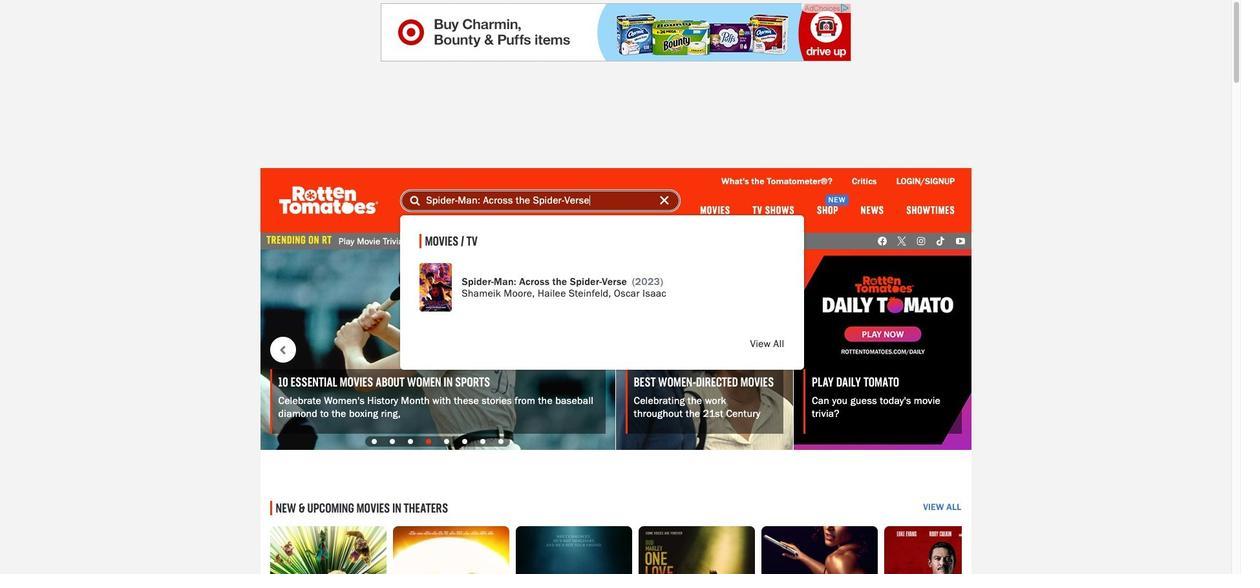 Task type: locate. For each thing, give the bounding box(es) containing it.
navigation bar element
[[260, 168, 972, 233]]



